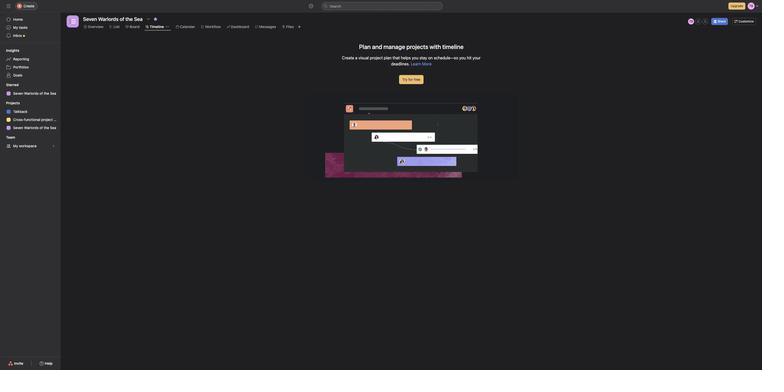 Task type: describe. For each thing, give the bounding box(es) containing it.
portfolios link
[[3, 63, 58, 71]]

on
[[429, 56, 433, 60]]

2 seven warlords of the sea link from the top
[[3, 124, 58, 132]]

calendar
[[180, 25, 195, 29]]

try
[[403, 77, 408, 82]]

timeline link
[[146, 24, 164, 30]]

history image
[[309, 4, 313, 8]]

the for the seven warlords of the sea link within starred element
[[44, 91, 49, 95]]

projects
[[407, 43, 429, 50]]

free
[[414, 77, 421, 82]]

that
[[393, 56, 400, 60]]

help
[[45, 361, 53, 366]]

sea for the seven warlords of the sea link within starred element
[[50, 91, 56, 95]]

manage
[[384, 43, 405, 50]]

seven for the seven warlords of the sea link within starred element
[[13, 91, 23, 95]]

talkback
[[13, 109, 28, 114]]

warlords for the seven warlords of the sea link within starred element
[[24, 91, 39, 95]]

list link
[[110, 24, 120, 30]]

board
[[130, 25, 140, 29]]

files
[[286, 25, 294, 29]]

schedule—so
[[434, 56, 459, 60]]

for
[[409, 77, 413, 82]]

my workspace
[[13, 144, 37, 148]]

plan inside create a visual project plan that helps you stay on schedule—so you hit your deadlines.
[[384, 56, 392, 60]]

help button
[[36, 359, 56, 368]]

remove from starred image
[[154, 17, 158, 21]]

dashboard link
[[227, 24, 249, 30]]

projects element
[[0, 99, 61, 133]]

functional
[[24, 117, 40, 122]]

overview
[[88, 25, 104, 29]]

sea for second the seven warlords of the sea link from the top
[[50, 126, 56, 130]]

tasks
[[19, 25, 28, 30]]

inbox
[[13, 33, 22, 38]]

Search tasks, projects, and more text field
[[322, 2, 443, 10]]

project inside create a visual project plan that helps you stay on schedule—so you hit your deadlines.
[[370, 56, 383, 60]]

my for my workspace
[[13, 144, 18, 148]]

helps
[[401, 56, 411, 60]]

deadlines.
[[391, 62, 410, 66]]

workflow link
[[201, 24, 221, 30]]

overview link
[[84, 24, 104, 30]]

list
[[114, 25, 120, 29]]

plan inside cross-functional project plan link
[[54, 117, 61, 122]]

global element
[[0, 12, 61, 43]]

workspace
[[19, 144, 37, 148]]

and
[[372, 43, 382, 50]]

my workspace link
[[3, 142, 58, 150]]

seven warlords of the sea for second the seven warlords of the sea link from the top
[[13, 126, 56, 130]]

workflow
[[205, 25, 221, 29]]

a
[[355, 56, 358, 60]]

show options image
[[146, 17, 151, 21]]

share button
[[712, 18, 729, 25]]

board link
[[126, 24, 140, 30]]

home
[[13, 17, 23, 21]]

create for create a visual project plan that helps you stay on schedule—so you hit your deadlines.
[[342, 56, 354, 60]]

create a visual project plan that helps you stay on schedule—so you hit your deadlines.
[[342, 56, 481, 66]]

upgrade
[[731, 4, 744, 8]]

dashboard
[[231, 25, 249, 29]]

your
[[473, 56, 481, 60]]

learn more link
[[411, 62, 432, 66]]

my tasks link
[[3, 23, 58, 32]]

goals link
[[3, 71, 58, 79]]

team
[[6, 135, 15, 139]]

starred button
[[0, 82, 19, 87]]

portfolios
[[13, 65, 29, 69]]

seven warlords of the sea link inside starred element
[[3, 89, 58, 98]]

plan
[[359, 43, 371, 50]]

my for my tasks
[[13, 25, 18, 30]]

create button
[[15, 2, 38, 10]]

customize
[[739, 19, 754, 23]]

cross-
[[13, 117, 24, 122]]

hit
[[467, 56, 472, 60]]

1 you from the left
[[412, 56, 419, 60]]



Task type: locate. For each thing, give the bounding box(es) containing it.
0 horizontal spatial project
[[41, 117, 53, 122]]

0 vertical spatial project
[[370, 56, 383, 60]]

1 vertical spatial seven warlords of the sea link
[[3, 124, 58, 132]]

0 vertical spatial the
[[44, 91, 49, 95]]

2 you from the left
[[460, 56, 466, 60]]

see details, my workspace image
[[52, 144, 55, 148]]

1 horizontal spatial plan
[[384, 56, 392, 60]]

the down cross-functional project plan
[[44, 126, 49, 130]]

hide sidebar image
[[7, 4, 11, 8]]

cross-functional project plan
[[13, 117, 61, 122]]

learn
[[411, 62, 421, 66]]

project down and
[[370, 56, 383, 60]]

invite
[[14, 361, 23, 366]]

timeline
[[150, 25, 164, 29]]

goals
[[13, 73, 22, 77]]

of for the seven warlords of the sea link within starred element
[[40, 91, 43, 95]]

the inside starred element
[[44, 91, 49, 95]]

create inside popup button
[[23, 4, 34, 8]]

add tab image
[[298, 25, 302, 29]]

0 vertical spatial of
[[40, 91, 43, 95]]

the
[[44, 91, 49, 95], [44, 126, 49, 130]]

of for second the seven warlords of the sea link from the top
[[40, 126, 43, 130]]

tb
[[690, 19, 694, 23]]

inbox link
[[3, 32, 58, 40]]

2 seven warlords of the sea from the top
[[13, 126, 56, 130]]

projects button
[[0, 101, 20, 106]]

my inside teams element
[[13, 144, 18, 148]]

talkback link
[[3, 108, 58, 116]]

create up home link
[[23, 4, 34, 8]]

starred
[[6, 83, 19, 87]]

0 horizontal spatial plan
[[54, 117, 61, 122]]

of inside starred element
[[40, 91, 43, 95]]

plan left that
[[384, 56, 392, 60]]

warlords down cross-functional project plan link
[[24, 126, 39, 130]]

create left a
[[342, 56, 354, 60]]

0 horizontal spatial you
[[412, 56, 419, 60]]

reporting
[[13, 57, 29, 61]]

more
[[423, 62, 432, 66]]

project right functional
[[41, 117, 53, 122]]

1 seven warlords of the sea from the top
[[13, 91, 56, 95]]

1 vertical spatial of
[[40, 126, 43, 130]]

seven warlords of the sea link
[[3, 89, 58, 98], [3, 124, 58, 132]]

1 seven warlords of the sea link from the top
[[3, 89, 58, 98]]

2 sea from the top
[[50, 126, 56, 130]]

0 vertical spatial sea
[[50, 91, 56, 95]]

my down team at the top left of the page
[[13, 144, 18, 148]]

0 vertical spatial warlords
[[24, 91, 39, 95]]

create for create
[[23, 4, 34, 8]]

1 of from the top
[[40, 91, 43, 95]]

of down "goals" link
[[40, 91, 43, 95]]

create inside create a visual project plan that helps you stay on schedule—so you hit your deadlines.
[[342, 56, 354, 60]]

seven warlords of the sea down cross-functional project plan
[[13, 126, 56, 130]]

warlords inside projects element
[[24, 126, 39, 130]]

insights
[[6, 48, 19, 53]]

seven warlords of the sea inside projects element
[[13, 126, 56, 130]]

seven warlords of the sea for the seven warlords of the sea link within starred element
[[13, 91, 56, 95]]

my inside the global "element"
[[13, 25, 18, 30]]

you left hit
[[460, 56, 466, 60]]

customize button
[[733, 18, 757, 25]]

1 horizontal spatial you
[[460, 56, 466, 60]]

0 vertical spatial plan
[[384, 56, 392, 60]]

1 vertical spatial seven warlords of the sea
[[13, 126, 56, 130]]

sea inside projects element
[[50, 126, 56, 130]]

try for free button
[[399, 75, 424, 84]]

None text field
[[82, 14, 144, 23]]

0 vertical spatial seven warlords of the sea
[[13, 91, 56, 95]]

seven down starred
[[13, 91, 23, 95]]

the inside projects element
[[44, 126, 49, 130]]

sea inside starred element
[[50, 91, 56, 95]]

my tasks
[[13, 25, 28, 30]]

tb button
[[689, 18, 695, 25]]

of
[[40, 91, 43, 95], [40, 126, 43, 130]]

1 vertical spatial the
[[44, 126, 49, 130]]

insights element
[[0, 46, 61, 80]]

upgrade button
[[729, 3, 746, 10]]

2 warlords from the top
[[24, 126, 39, 130]]

plan and manage projects with timeline
[[359, 43, 464, 50]]

0 vertical spatial my
[[13, 25, 18, 30]]

1 vertical spatial warlords
[[24, 126, 39, 130]]

insights button
[[0, 48, 19, 53]]

messages
[[259, 25, 276, 29]]

0 vertical spatial seven
[[13, 91, 23, 95]]

1 warlords from the top
[[24, 91, 39, 95]]

warlords for second the seven warlords of the sea link from the top
[[24, 126, 39, 130]]

1 vertical spatial plan
[[54, 117, 61, 122]]

1 vertical spatial my
[[13, 144, 18, 148]]

0 vertical spatial seven warlords of the sea link
[[3, 89, 58, 98]]

share
[[718, 19, 726, 23]]

0 horizontal spatial create
[[23, 4, 34, 8]]

seven inside projects element
[[13, 126, 23, 130]]

1 the from the top
[[44, 91, 49, 95]]

seven warlords of the sea down "goals" link
[[13, 91, 56, 95]]

create
[[23, 4, 34, 8], [342, 56, 354, 60]]

with timeline
[[430, 43, 464, 50]]

2 seven from the top
[[13, 126, 23, 130]]

teams element
[[0, 133, 61, 151]]

projects
[[6, 101, 20, 105]]

the down "goals" link
[[44, 91, 49, 95]]

try for free
[[403, 77, 421, 82]]

stay
[[420, 56, 427, 60]]

1 vertical spatial seven
[[13, 126, 23, 130]]

1 horizontal spatial create
[[342, 56, 354, 60]]

files link
[[282, 24, 294, 30]]

home link
[[3, 15, 58, 23]]

warlords
[[24, 91, 39, 95], [24, 126, 39, 130]]

you up learn
[[412, 56, 419, 60]]

seven for second the seven warlords of the sea link from the top
[[13, 126, 23, 130]]

seven
[[13, 91, 23, 95], [13, 126, 23, 130]]

visual
[[359, 56, 369, 60]]

project
[[370, 56, 383, 60], [41, 117, 53, 122]]

of inside projects element
[[40, 126, 43, 130]]

2 the from the top
[[44, 126, 49, 130]]

starred element
[[0, 80, 61, 99]]

my
[[13, 25, 18, 30], [13, 144, 18, 148]]

seven inside starred element
[[13, 91, 23, 95]]

2 my from the top
[[13, 144, 18, 148]]

cross-functional project plan link
[[3, 116, 61, 124]]

tab actions image
[[166, 25, 169, 28]]

invite button
[[5, 359, 27, 368]]

calendar link
[[176, 24, 195, 30]]

learn more
[[411, 62, 432, 66]]

warlords down "goals" link
[[24, 91, 39, 95]]

seven warlords of the sea inside starred element
[[13, 91, 56, 95]]

my left tasks on the top left of the page
[[13, 25, 18, 30]]

seven warlords of the sea
[[13, 91, 56, 95], [13, 126, 56, 130]]

1 my from the top
[[13, 25, 18, 30]]

team button
[[0, 135, 15, 140]]

1 horizontal spatial project
[[370, 56, 383, 60]]

messages link
[[255, 24, 276, 30]]

warlords inside starred element
[[24, 91, 39, 95]]

reporting link
[[3, 55, 58, 63]]

you
[[412, 56, 419, 60], [460, 56, 466, 60]]

of down cross-functional project plan
[[40, 126, 43, 130]]

list image
[[70, 18, 76, 25]]

plan right functional
[[54, 117, 61, 122]]

2 of from the top
[[40, 126, 43, 130]]

seven warlords of the sea link down functional
[[3, 124, 58, 132]]

1 seven from the top
[[13, 91, 23, 95]]

0 vertical spatial create
[[23, 4, 34, 8]]

seven down cross-
[[13, 126, 23, 130]]

plan
[[384, 56, 392, 60], [54, 117, 61, 122]]

sea
[[50, 91, 56, 95], [50, 126, 56, 130]]

1 vertical spatial create
[[342, 56, 354, 60]]

1 sea from the top
[[50, 91, 56, 95]]

1 vertical spatial project
[[41, 117, 53, 122]]

the for second the seven warlords of the sea link from the top
[[44, 126, 49, 130]]

1 vertical spatial sea
[[50, 126, 56, 130]]

seven warlords of the sea link down "goals" link
[[3, 89, 58, 98]]



Task type: vqa. For each thing, say whether or not it's contained in the screenshot.
for
yes



